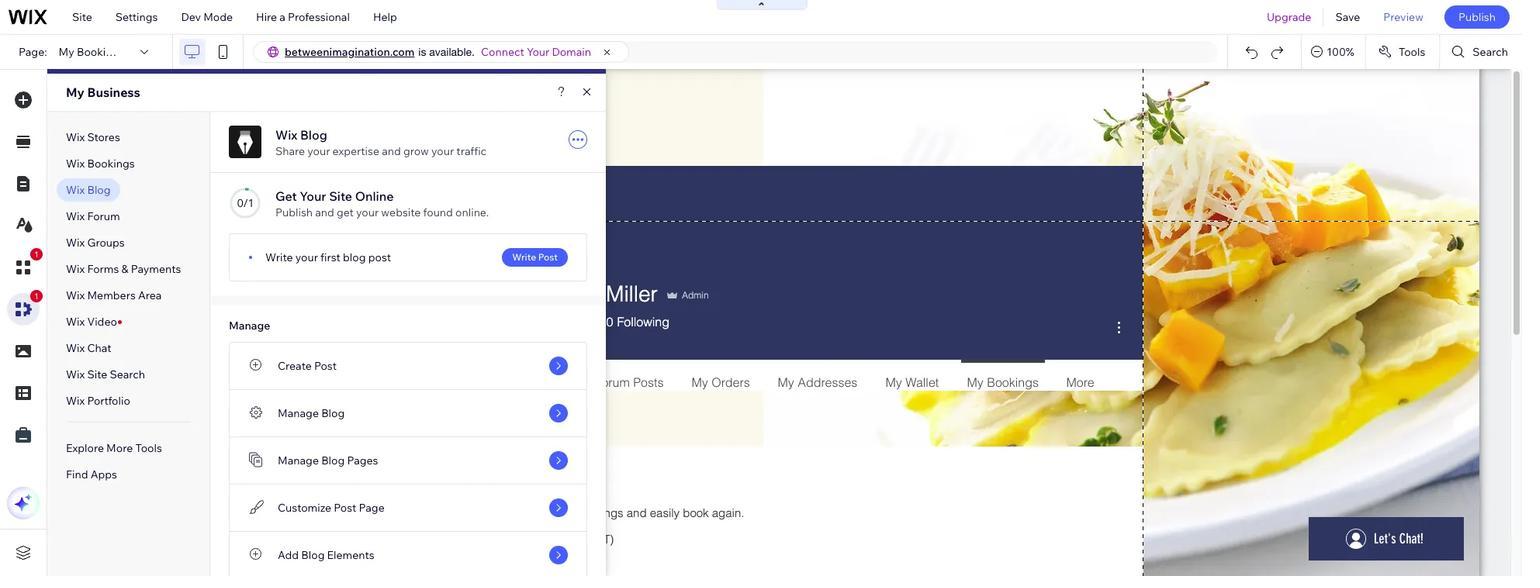 Task type: describe. For each thing, give the bounding box(es) containing it.
wix for wix forms & payments
[[66, 262, 85, 276]]

customize
[[278, 501, 331, 515]]

your left first
[[295, 251, 318, 265]]

wix for wix bookings
[[66, 157, 85, 171]]

get
[[337, 206, 354, 220]]

save
[[1335, 10, 1360, 24]]

wix for wix video
[[66, 315, 85, 329]]

forum
[[87, 209, 120, 223]]

your right share
[[307, 144, 330, 158]]

add blog elements
[[278, 548, 374, 562]]

more
[[106, 441, 133, 455]]

share
[[275, 144, 305, 158]]

my for my business
[[66, 85, 84, 100]]

get
[[275, 189, 297, 204]]

wix for wix blog
[[66, 183, 85, 197]]

manage for manage blog pages
[[278, 454, 319, 468]]

wix site search
[[66, 368, 145, 382]]

found
[[423, 206, 453, 220]]

explore
[[66, 441, 104, 455]]

apps
[[91, 468, 117, 482]]

my business
[[66, 85, 140, 100]]

members
[[87, 289, 136, 303]]

available.
[[429, 46, 475, 58]]

business
[[87, 85, 140, 100]]

find apps
[[66, 468, 117, 482]]

wix groups
[[66, 236, 125, 250]]

write for write your first blog post
[[265, 251, 293, 265]]

blog
[[343, 251, 366, 265]]

wix members area
[[66, 289, 162, 303]]

dev
[[181, 10, 201, 24]]

expertise
[[333, 144, 379, 158]]

upgrade
[[1267, 10, 1311, 24]]

preview
[[1383, 10, 1424, 24]]

betweenimagination.com
[[285, 45, 415, 59]]

bookings for my bookings
[[77, 45, 124, 59]]

manage for manage blog
[[278, 407, 319, 420]]

search button
[[1440, 35, 1522, 69]]

preview button
[[1372, 0, 1435, 34]]

manage blog pages
[[278, 454, 378, 468]]

stores
[[87, 130, 120, 144]]

1 1 button from the top
[[7, 248, 43, 284]]

wix for wix chat
[[66, 341, 85, 355]]

area
[[138, 289, 162, 303]]

payments
[[131, 262, 181, 276]]

search inside search button
[[1473, 45, 1508, 59]]

groups
[[87, 236, 125, 250]]

forms
[[87, 262, 119, 276]]

1 for first 1 "button" from the top
[[34, 250, 39, 259]]

write your first blog post
[[265, 251, 391, 265]]

post
[[368, 251, 391, 265]]

site inside get your site online publish and get your website found online.
[[329, 189, 352, 204]]

wix blog image
[[229, 126, 261, 158]]

1 vertical spatial search
[[110, 368, 145, 382]]

tools button
[[1366, 35, 1439, 69]]

100% button
[[1302, 35, 1365, 69]]

wix for wix site search
[[66, 368, 85, 382]]

chat
[[87, 341, 111, 355]]

post for create
[[314, 359, 337, 373]]

page
[[359, 501, 385, 515]]

and for blog
[[382, 144, 401, 158]]

create
[[278, 359, 312, 373]]

add
[[278, 548, 299, 562]]

save button
[[1324, 0, 1372, 34]]

hire
[[256, 10, 277, 24]]

publish inside get your site online publish and get your website found online.
[[275, 206, 313, 220]]



Task type: locate. For each thing, give the bounding box(es) containing it.
search down publish button on the right of the page
[[1473, 45, 1508, 59]]

1 horizontal spatial tools
[[1399, 45, 1425, 59]]

1 vertical spatial site
[[329, 189, 352, 204]]

your down the online on the top of page
[[356, 206, 379, 220]]

0 vertical spatial manage
[[229, 319, 270, 333]]

wix for wix forum
[[66, 209, 85, 223]]

wix left portfolio
[[66, 394, 85, 408]]

hire a professional
[[256, 10, 350, 24]]

wix up wix forum
[[66, 183, 85, 197]]

elements
[[327, 548, 374, 562]]

and for your
[[315, 206, 334, 220]]

2 1 from the top
[[34, 292, 39, 301]]

publish inside button
[[1458, 10, 1496, 24]]

wix for wix blog share your expertise and grow your traffic
[[275, 127, 297, 143]]

2 vertical spatial post
[[334, 501, 356, 515]]

my up my business
[[59, 45, 74, 59]]

1 vertical spatial publish
[[275, 206, 313, 220]]

1 horizontal spatial search
[[1473, 45, 1508, 59]]

my
[[59, 45, 74, 59], [66, 85, 84, 100]]

write post button
[[502, 248, 568, 267]]

wix left stores
[[66, 130, 85, 144]]

wix portfolio
[[66, 394, 130, 408]]

wix for wix groups
[[66, 236, 85, 250]]

professional
[[288, 10, 350, 24]]

&
[[121, 262, 128, 276]]

publish down get
[[275, 206, 313, 220]]

site up wix portfolio
[[87, 368, 107, 382]]

tools down preview button
[[1399, 45, 1425, 59]]

connect
[[481, 45, 524, 59]]

0 horizontal spatial and
[[315, 206, 334, 220]]

publish up search button
[[1458, 10, 1496, 24]]

0/1 progress bar
[[229, 187, 261, 220]]

bookings up my business
[[77, 45, 124, 59]]

1 vertical spatial 1
[[34, 292, 39, 301]]

post inside button
[[538, 251, 558, 263]]

wix up wix video
[[66, 289, 85, 303]]

and left grow
[[382, 144, 401, 158]]

0 vertical spatial your
[[527, 45, 550, 59]]

blog right add at the bottom left of page
[[301, 548, 325, 562]]

wix for wix stores
[[66, 130, 85, 144]]

your inside get your site online publish and get your website found online.
[[300, 189, 326, 204]]

wix left forum
[[66, 209, 85, 223]]

wix left chat at bottom
[[66, 341, 85, 355]]

dev mode
[[181, 10, 233, 24]]

tools right more
[[135, 441, 162, 455]]

1
[[34, 250, 39, 259], [34, 292, 39, 301]]

website
[[381, 206, 421, 220]]

online.
[[455, 206, 489, 220]]

bookings
[[77, 45, 124, 59], [87, 157, 135, 171]]

publish button
[[1444, 5, 1510, 29]]

1 vertical spatial your
[[300, 189, 326, 204]]

find
[[66, 468, 88, 482]]

your
[[527, 45, 550, 59], [300, 189, 326, 204]]

site up my bookings
[[72, 10, 92, 24]]

my left business on the top left of the page
[[66, 85, 84, 100]]

tools
[[1399, 45, 1425, 59], [135, 441, 162, 455]]

0 vertical spatial bookings
[[77, 45, 124, 59]]

1 for first 1 "button" from the bottom of the page
[[34, 292, 39, 301]]

blog down wix bookings
[[87, 183, 111, 197]]

and
[[382, 144, 401, 158], [315, 206, 334, 220]]

site
[[72, 10, 92, 24], [329, 189, 352, 204], [87, 368, 107, 382]]

your right get
[[300, 189, 326, 204]]

write post
[[512, 251, 558, 263]]

blog up share
[[300, 127, 327, 143]]

1 vertical spatial and
[[315, 206, 334, 220]]

your left domain
[[527, 45, 550, 59]]

write inside button
[[512, 251, 536, 263]]

0 horizontal spatial your
[[300, 189, 326, 204]]

wix left video
[[66, 315, 85, 329]]

search up portfolio
[[110, 368, 145, 382]]

blog up manage blog pages
[[321, 407, 345, 420]]

1 horizontal spatial write
[[512, 251, 536, 263]]

0 vertical spatial 1
[[34, 250, 39, 259]]

2 1 button from the top
[[7, 290, 43, 326]]

wix for wix members area
[[66, 289, 85, 303]]

your
[[307, 144, 330, 158], [431, 144, 454, 158], [356, 206, 379, 220], [295, 251, 318, 265]]

post
[[538, 251, 558, 263], [314, 359, 337, 373], [334, 501, 356, 515]]

customize post page
[[278, 501, 385, 515]]

your inside get your site online publish and get your website found online.
[[356, 206, 379, 220]]

0 horizontal spatial write
[[265, 251, 293, 265]]

your right grow
[[431, 144, 454, 158]]

0/1
[[237, 196, 253, 210]]

blog inside wix blog share your expertise and grow your traffic
[[300, 127, 327, 143]]

is
[[418, 46, 426, 58]]

wix bookings
[[66, 157, 135, 171]]

help
[[373, 10, 397, 24]]

first
[[320, 251, 341, 265]]

my bookings
[[59, 45, 124, 59]]

100%
[[1327, 45, 1354, 59]]

1 left members
[[34, 292, 39, 301]]

portfolio
[[87, 394, 130, 408]]

a
[[280, 10, 285, 24]]

write
[[265, 251, 293, 265], [512, 251, 536, 263]]

0 vertical spatial post
[[538, 251, 558, 263]]

wix
[[275, 127, 297, 143], [66, 130, 85, 144], [66, 157, 85, 171], [66, 183, 85, 197], [66, 209, 85, 223], [66, 236, 85, 250], [66, 262, 85, 276], [66, 289, 85, 303], [66, 315, 85, 329], [66, 341, 85, 355], [66, 368, 85, 382], [66, 394, 85, 408]]

manage
[[229, 319, 270, 333], [278, 407, 319, 420], [278, 454, 319, 468]]

1 vertical spatial post
[[314, 359, 337, 373]]

0 vertical spatial 1 button
[[7, 248, 43, 284]]

blog for wix blog share your expertise and grow your traffic
[[300, 127, 327, 143]]

1 vertical spatial tools
[[135, 441, 162, 455]]

0 horizontal spatial tools
[[135, 441, 162, 455]]

wix forms & payments
[[66, 262, 181, 276]]

blog for wix blog
[[87, 183, 111, 197]]

video
[[87, 315, 117, 329]]

1 button left wix groups
[[7, 248, 43, 284]]

wix video
[[66, 315, 117, 329]]

0 vertical spatial search
[[1473, 45, 1508, 59]]

wix blog
[[66, 183, 111, 197]]

0 vertical spatial publish
[[1458, 10, 1496, 24]]

tools inside button
[[1399, 45, 1425, 59]]

wix up share
[[275, 127, 297, 143]]

0 vertical spatial site
[[72, 10, 92, 24]]

post for write
[[538, 251, 558, 263]]

traffic
[[456, 144, 487, 158]]

bookings down stores
[[87, 157, 135, 171]]

and inside get your site online publish and get your website found online.
[[315, 206, 334, 220]]

write for write post
[[512, 251, 536, 263]]

1 vertical spatial 1 button
[[7, 290, 43, 326]]

online
[[355, 189, 394, 204]]

mode
[[203, 10, 233, 24]]

1 1 from the top
[[34, 250, 39, 259]]

search
[[1473, 45, 1508, 59], [110, 368, 145, 382]]

1 horizontal spatial publish
[[1458, 10, 1496, 24]]

get your site online publish and get your website found online.
[[275, 189, 489, 220]]

publish
[[1458, 10, 1496, 24], [275, 206, 313, 220]]

wix for wix portfolio
[[66, 394, 85, 408]]

wix blog share your expertise and grow your traffic
[[275, 127, 487, 158]]

is available. connect your domain
[[418, 45, 591, 59]]

grow
[[403, 144, 429, 158]]

blog
[[300, 127, 327, 143], [87, 183, 111, 197], [321, 407, 345, 420], [321, 454, 345, 468], [301, 548, 325, 562]]

1 horizontal spatial and
[[382, 144, 401, 158]]

blog for add blog elements
[[301, 548, 325, 562]]

0 vertical spatial tools
[[1399, 45, 1425, 59]]

blog for manage blog
[[321, 407, 345, 420]]

manage for manage
[[229, 319, 270, 333]]

1 vertical spatial manage
[[278, 407, 319, 420]]

2 vertical spatial site
[[87, 368, 107, 382]]

wix left forms
[[66, 262, 85, 276]]

blog for manage blog pages
[[321, 454, 345, 468]]

0 horizontal spatial search
[[110, 368, 145, 382]]

site up get
[[329, 189, 352, 204]]

post for customize
[[334, 501, 356, 515]]

1 vertical spatial my
[[66, 85, 84, 100]]

1 button
[[7, 248, 43, 284], [7, 290, 43, 326]]

0 horizontal spatial publish
[[275, 206, 313, 220]]

wix up wix blog
[[66, 157, 85, 171]]

pages
[[347, 454, 378, 468]]

wix forum
[[66, 209, 120, 223]]

0 vertical spatial and
[[382, 144, 401, 158]]

and left get
[[315, 206, 334, 220]]

0 vertical spatial my
[[59, 45, 74, 59]]

domain
[[552, 45, 591, 59]]

1 horizontal spatial your
[[527, 45, 550, 59]]

1 button left wix video
[[7, 290, 43, 326]]

bookings for wix bookings
[[87, 157, 135, 171]]

1 left wix groups
[[34, 250, 39, 259]]

manage blog
[[278, 407, 345, 420]]

wix down the wix chat
[[66, 368, 85, 382]]

wix left groups
[[66, 236, 85, 250]]

my for my bookings
[[59, 45, 74, 59]]

wix chat
[[66, 341, 111, 355]]

blog left pages
[[321, 454, 345, 468]]

2 vertical spatial manage
[[278, 454, 319, 468]]

and inside wix blog share your expertise and grow your traffic
[[382, 144, 401, 158]]

explore more tools
[[66, 441, 162, 455]]

wix stores
[[66, 130, 120, 144]]

1 vertical spatial bookings
[[87, 157, 135, 171]]

wix inside wix blog share your expertise and grow your traffic
[[275, 127, 297, 143]]

settings
[[115, 10, 158, 24]]

create post
[[278, 359, 337, 373]]



Task type: vqa. For each thing, say whether or not it's contained in the screenshot.
Text Box
no



